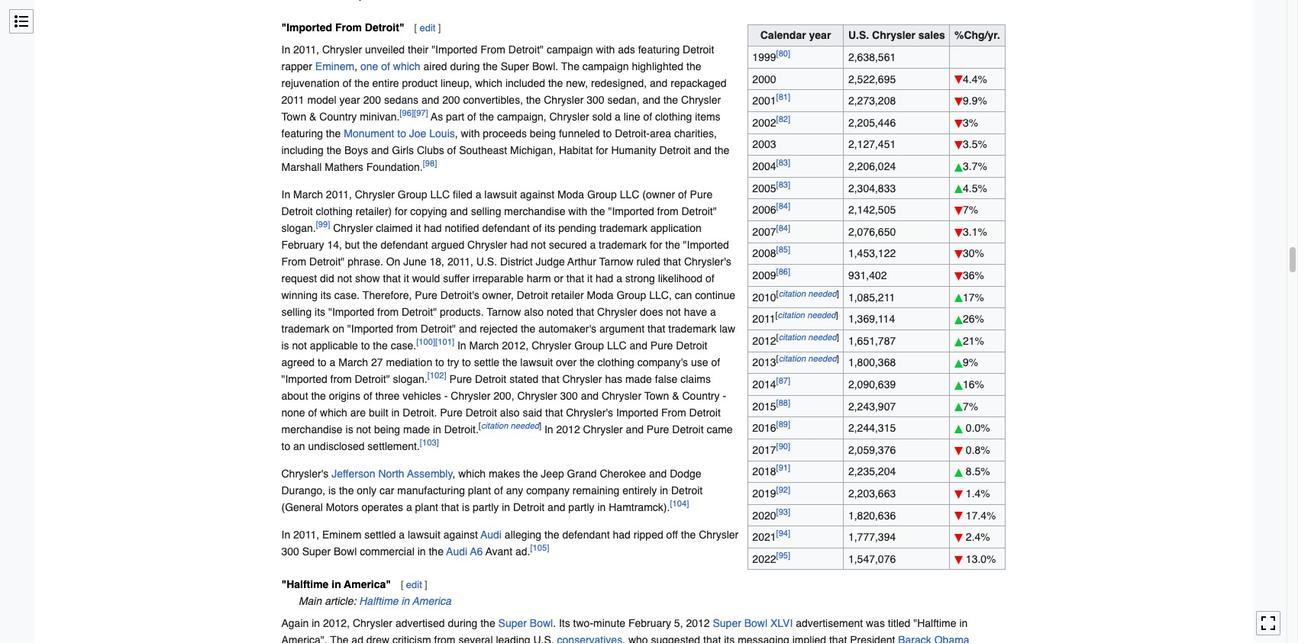 Task type: describe. For each thing, give the bounding box(es) containing it.
detroit inside in march 2011, chrysler group llc filed a lawsuit against moda group llc (owner of pure detroit clothing retailer) for copying and selling merchandise with the "imported from detroit" slogan.
[[281, 205, 313, 218]]

alleging the defendant had ripped off the chrysler 300 super bowl commercial in the
[[281, 529, 739, 558]]

1 horizontal spatial audi
[[481, 529, 502, 541]]

article:
[[325, 596, 356, 608]]

to left 'try'
[[435, 357, 444, 369]]

entire
[[372, 77, 399, 89]]

to right 'try'
[[462, 357, 471, 369]]

chrysler down over
[[562, 373, 602, 386]]

decrease image for 3%
[[955, 120, 963, 128]]

[97]
[[414, 108, 428, 119]]

copying
[[410, 205, 447, 218]]

decrease image for 3.1%
[[955, 229, 963, 237]]

"imported down application
[[683, 239, 729, 251]]

] up the aired
[[438, 22, 441, 33]]

bowl inside "alleging the defendant had ripped off the chrysler 300 super bowl commercial in the"
[[334, 546, 357, 558]]

1 horizontal spatial it
[[416, 222, 421, 234]]

[80]
[[776, 48, 791, 59]]

a up arthur
[[590, 239, 596, 251]]

citation down 200,
[[481, 421, 508, 432]]

drew
[[366, 635, 390, 644]]

0 horizontal spatial case.
[[334, 289, 360, 302]]

not down can
[[666, 306, 681, 318]]

citation needed link down said
[[481, 421, 539, 432]]

a down continue
[[710, 306, 716, 318]]

] down said
[[539, 421, 541, 432]]

from up eminem link
[[335, 21, 362, 33]]

product
[[402, 77, 438, 89]]

monument to joe louis link
[[344, 128, 455, 140]]

group up copying at left top
[[398, 189, 427, 201]]

of right none
[[308, 407, 317, 419]]

decrease image for 4.4%
[[955, 76, 963, 84]]

for inside chrysler claimed it had notified defendant of its pending trademark application february 14, but the defendant argued chrysler had not secured a trademark for the "imported from detroit" phrase. on june 18, 2011, u.s. district judge arthur tarnow ruled that chrysler's request did not show that it would suffer irreparable harm or that it had a strong likelihood of winning its case. therefore, pure detroit's owner, detroit retailer moda group llc, can continue selling its "imported from detroit" products. tarnow also noted that chrysler does not have a trademark on "imported from detroit" and rejected the automaker's argument that trademark law is not applicable to the case.
[[650, 239, 662, 251]]

noted
[[547, 306, 573, 318]]

clothing inside as part of the campaign, chrysler sold a line of clothing items featuring the
[[655, 111, 692, 123]]

have
[[684, 306, 707, 318]]

for for copying
[[395, 205, 407, 218]]

rapper
[[281, 60, 312, 73]]

detroit up [104]
[[671, 485, 703, 497]]

2011, inside in march 2011, chrysler group llc filed a lawsuit against moda group llc (owner of pure detroit clothing retailer) for copying and selling merchandise with the "imported from detroit" slogan.
[[326, 189, 352, 201]]

2018
[[752, 466, 776, 478]]

increase image for 0.0%
[[955, 425, 963, 434]]

%chg/yr.
[[955, 29, 1000, 42]]

citation for 2013
[[779, 354, 806, 365]]

detroit" inside the in march 2012, chrysler group llc and pure detroit agreed to a march 27 mediation to try to settle the lawsuit over the clothing company's use of "imported from detroit" slogan.
[[355, 373, 390, 386]]

one
[[360, 60, 378, 73]]

2012 inside 2012 [ citation needed ]
[[752, 335, 776, 347]]

that down retailer
[[576, 306, 594, 318]]

chrysler up but
[[333, 222, 373, 234]]

2022 [95]
[[752, 551, 791, 566]]

citation for 2011
[[778, 310, 805, 321]]

pure inside in 2012 chrysler and pure detroit came to an undisclosed settlement.
[[647, 424, 669, 436]]

proceeds
[[483, 128, 527, 140]]

7% for 2,142,505
[[963, 204, 978, 216]]

pure down 'try'
[[449, 373, 472, 386]]

chrysler up argument
[[597, 306, 637, 318]]

sedan,
[[607, 94, 640, 106]]

sold
[[592, 111, 612, 123]]

repackaged
[[671, 77, 727, 89]]

[83] for 2005
[[776, 179, 791, 190]]

about
[[281, 390, 308, 402]]

0 horizontal spatial it
[[404, 273, 409, 285]]

300 inside "alleging the defendant had ripped off the chrysler 300 super bowl commercial in the"
[[281, 546, 299, 558]]

u.s. chrysler sales
[[848, 29, 945, 42]]

to inside chrysler claimed it had notified defendant of its pending trademark application february 14, but the defendant argued chrysler had not secured a trademark for the "imported from detroit" phrase. on june 18, 2011, u.s. district judge arthur tarnow ruled that chrysler's request did not show that it would suffer irreparable harm or that it had a strong likelihood of winning its case. therefore, pure detroit's owner, detroit retailer moda group llc, can continue selling its "imported from detroit" products. tarnow also noted that chrysler does not have a trademark on "imported from detroit" and rejected the automaker's argument that trademark law is not applicable to the case.
[[361, 340, 370, 352]]

detroit up 'came'
[[689, 407, 721, 419]]

had down copying at left top
[[424, 222, 442, 234]]

1999
[[752, 51, 776, 63]]

2021
[[752, 532, 776, 544]]

2009 [86]
[[752, 267, 791, 282]]

] up america
[[425, 580, 427, 591]]

2 vertical spatial lawsuit
[[408, 529, 440, 541]]

[83] link for 2004
[[776, 158, 791, 168]]

chrysler inside in march 2011, chrysler group llc filed a lawsuit against moda group llc (owner of pure detroit clothing retailer) for copying and selling merchandise with the "imported from detroit" slogan.
[[355, 189, 395, 201]]

] inside the 2011 [ citation needed ]
[[836, 310, 838, 321]]

[102]
[[427, 371, 446, 381]]

13.0%
[[963, 553, 996, 566]]

2004 [83]
[[752, 158, 791, 173]]

0 horizontal spatial defendant
[[381, 239, 428, 251]]

which inside aired during the super bowl. the campaign highlighted the rejuvenation of the entire product lineup, which included the new, redesigned, and repackaged 2011 model year 200 sedans and 200 convertibles, the chrysler 300 sedan, and the chrysler town & country minivan.
[[475, 77, 502, 89]]

2,090,639
[[848, 379, 896, 391]]

a6
[[470, 546, 483, 558]]

detroit-
[[615, 128, 650, 140]]

detroit" up unveiled
[[365, 21, 404, 33]]

[99]
[[316, 219, 330, 230]]

detroit inside chrysler claimed it had notified defendant of its pending trademark application february 14, but the defendant argued chrysler had not secured a trademark for the "imported from detroit" phrase. on june 18, 2011, u.s. district judge arthur tarnow ruled that chrysler's request did not show that it would suffer irreparable harm or that it had a strong likelihood of winning its case. therefore, pure detroit's owner, detroit retailer moda group llc, can continue selling its "imported from detroit" products. tarnow also noted that chrysler does not have a trademark on "imported from detroit" and rejected the automaker's argument that trademark law is not applicable to the case.
[[517, 289, 548, 302]]

1 horizontal spatial tarnow
[[599, 256, 634, 268]]

1 vertical spatial eminem
[[322, 529, 361, 541]]

36%
[[963, 270, 984, 282]]

a inside the in march 2012, chrysler group llc and pure detroit agreed to a march 27 mediation to try to settle the lawsuit over the clothing company's use of "imported from detroit" slogan.
[[330, 357, 335, 369]]

1 horizontal spatial march
[[338, 357, 368, 369]]

2017 [90]
[[752, 441, 791, 456]]

of up are
[[363, 390, 372, 402]]

argument
[[599, 323, 645, 335]]

automaker's
[[539, 323, 596, 335]]

1 vertical spatial its
[[321, 289, 331, 302]]

of right line at top left
[[643, 111, 652, 123]]

[96]
[[400, 108, 414, 119]]

0 vertical spatial eminem
[[315, 60, 354, 73]]

from inside the in march 2012, chrysler group llc and pure detroit agreed to a march 27 mediation to try to settle the lawsuit over the clothing company's use of "imported from detroit" slogan.
[[330, 373, 352, 386]]

0 horizontal spatial tarnow
[[487, 306, 521, 318]]

that down on
[[383, 273, 401, 285]]

1 horizontal spatial plant
[[468, 485, 491, 497]]

2011 inside the 2011 [ citation needed ]
[[752, 313, 775, 325]]

of up judge
[[533, 222, 542, 234]]

citation needed link for 2010
[[779, 289, 837, 299]]

chrysler inside the in march 2012, chrysler group llc and pure detroit agreed to a march 27 mediation to try to settle the lawsuit over the clothing company's use of "imported from detroit" slogan.
[[532, 340, 571, 352]]

in for in march 2011, chrysler group llc filed a lawsuit against moda group llc (owner of pure detroit clothing retailer) for copying and selling merchandise with the "imported from detroit" slogan.
[[281, 189, 290, 201]]

as
[[431, 111, 443, 123]]

advertisement was titled "halftime in america". the ad drew criticism from several leading u.s.
[[281, 618, 968, 644]]

rejuvenation
[[281, 77, 340, 89]]

citation needed link for 2012
[[779, 332, 837, 343]]

increase image for 7%
[[955, 403, 963, 412]]

decrease image for 13.0%
[[955, 556, 963, 565]]

0 vertical spatial ,
[[354, 60, 357, 73]]

super inside aired during the super bowl. the campaign highlighted the rejuvenation of the entire product lineup, which included the new, redesigned, and repackaged 2011 model year 200 sedans and 200 convertibles, the chrysler 300 sedan, and the chrysler town & country minivan.
[[501, 60, 529, 73]]

decrease image for 0.8%
[[955, 447, 963, 456]]

"imported up rapper
[[281, 21, 332, 33]]

in march 2012, chrysler group llc and pure detroit agreed to a march 27 mediation to try to settle the lawsuit over the clothing company's use of "imported from detroit" slogan.
[[281, 340, 720, 386]]

ripped
[[634, 529, 663, 541]]

detroit inside in 2011, chrysler unveiled their "imported from detroit" campaign with ads featuring detroit rapper
[[683, 44, 714, 56]]

2,273,208
[[848, 95, 896, 107]]

1 horizontal spatial case.
[[391, 340, 416, 352]]

5,
[[674, 618, 683, 630]]

2 partly from the left
[[568, 502, 595, 514]]

of inside aired during the super bowl. the campaign highlighted the rejuvenation of the entire product lineup, which included the new, redesigned, and repackaged 2011 model year 200 sedans and 200 convertibles, the chrysler 300 sedan, and the chrysler town & country minivan.
[[343, 77, 352, 89]]

0.0%
[[963, 422, 990, 435]]

moda inside in march 2011, chrysler group llc filed a lawsuit against moda group llc (owner of pure detroit clothing retailer) for copying and selling merchandise with the "imported from detroit" slogan.
[[558, 189, 584, 201]]

2 horizontal spatial it
[[587, 273, 593, 285]]

1,085,211
[[848, 291, 895, 304]]

2013
[[752, 357, 776, 369]]

operates
[[362, 502, 403, 514]]

for for humanity
[[596, 144, 608, 157]]

had up district
[[510, 239, 528, 251]]

new,
[[566, 77, 588, 89]]

0 horizontal spatial detroit.
[[403, 407, 437, 419]]

2 vertical spatial chrysler's
[[281, 468, 329, 480]]

a inside in march 2011, chrysler group llc filed a lawsuit against moda group llc (owner of pure detroit clothing retailer) for copying and selling merchandise with the "imported from detroit" slogan.
[[476, 189, 481, 201]]

from up [100] link
[[396, 323, 418, 335]]

3.5%
[[963, 139, 987, 151]]

4.5%
[[963, 182, 987, 194]]

increase image for 4.5%
[[955, 185, 963, 194]]

edit link for detroit"
[[420, 22, 436, 33]]

year inside aired during the super bowl. the campaign highlighted the rejuvenation of the entire product lineup, which included the new, redesigned, and repackaged 2011 model year 200 sedans and 200 convertibles, the chrysler 300 sedan, and the chrysler town & country minivan.
[[339, 94, 360, 106]]

pure down vehicles
[[440, 407, 463, 419]]

decrease image for 7%
[[955, 207, 963, 215]]

1 horizontal spatial made
[[625, 373, 652, 386]]

marshall
[[281, 161, 322, 173]]

[92]
[[776, 485, 791, 496]]

chrysler up drew
[[353, 618, 393, 630]]

[98]
[[423, 158, 437, 169]]

pure inside the in march 2012, chrysler group llc and pure detroit agreed to a march 27 mediation to try to settle the lawsuit over the clothing company's use of "imported from detroit" slogan.
[[650, 340, 673, 352]]

1 vertical spatial against
[[443, 529, 478, 541]]

merchandise inside in march 2011, chrysler group llc filed a lawsuit against moda group llc (owner of pure detroit clothing retailer) for copying and selling merchandise with the "imported from detroit" slogan.
[[504, 205, 565, 218]]

chrysler inside "alleging the defendant had ripped off the chrysler 300 super bowl commercial in the"
[[699, 529, 739, 541]]

defendant inside "alleging the defendant had ripped off the chrysler 300 super bowl commercial in the"
[[562, 529, 610, 541]]

chrysler's jefferson north assembly
[[281, 468, 453, 480]]

the inside pure detroit stated that chrysler has made false claims about the origins of three vehicles - chrysler 200, chrysler 300 and chrysler town & country - none of which are built in detroit. pure detroit also said that chrysler's imported from detroit merchandise is not being made in detroit.
[[311, 390, 326, 402]]

"imported inside in 2011, chrysler unveiled their "imported from detroit" campaign with ads featuring detroit rapper
[[432, 44, 478, 56]]

chrysler inside in 2012 chrysler and pure detroit came to an undisclosed settlement.
[[583, 424, 623, 436]]

of inside in march 2011, chrysler group llc filed a lawsuit against moda group llc (owner of pure detroit clothing retailer) for copying and selling merchandise with the "imported from detroit" slogan.
[[678, 189, 687, 201]]

not up agreed
[[292, 340, 307, 352]]

in down remaining on the left bottom of the page
[[598, 502, 606, 514]]

in inside "alleging the defendant had ripped off the chrysler 300 super bowl commercial in the"
[[417, 546, 426, 558]]

llc,
[[649, 289, 672, 302]]

chrysler up 2,638,561
[[872, 29, 915, 42]]

edit for "imported from detroit"
[[420, 22, 436, 33]]

the inside aired during the super bowl. the campaign highlighted the rejuvenation of the entire product lineup, which included the new, redesigned, and repackaged 2011 model year 200 sedans and 200 convertibles, the chrysler 300 sedan, and the chrysler town & country minivan.
[[561, 60, 580, 73]]

group up pending
[[587, 189, 617, 201]]

[89] link
[[776, 420, 791, 430]]

of right one
[[381, 60, 390, 73]]

[90] link
[[776, 441, 791, 452]]

0 vertical spatial defendant
[[482, 222, 530, 234]]

0 horizontal spatial made
[[403, 424, 430, 436]]

note containing main article:
[[281, 594, 1005, 610]]

chrysler up said
[[517, 390, 557, 402]]

1 vertical spatial detroit.
[[444, 424, 479, 436]]

items
[[695, 111, 721, 123]]

llc left (owner
[[620, 189, 640, 201]]

u.s. inside chrysler claimed it had notified defendant of its pending trademark application february 14, but the defendant argued chrysler had not secured a trademark for the "imported from detroit" phrase. on june 18, 2011, u.s. district judge arthur tarnow ruled that chrysler's request did not show that it would suffer irreparable harm or that it had a strong likelihood of winning its case. therefore, pure detroit's owner, detroit retailer moda group llc, can continue selling its "imported from detroit" products. tarnow also noted that chrysler does not have a trademark on "imported from detroit" and rejected the automaker's argument that trademark law is not applicable to the case.
[[476, 256, 497, 268]]

in left america
[[401, 596, 410, 608]]

decrease image for 36%
[[955, 272, 963, 281]]

in down the (general
[[281, 529, 290, 541]]

"imported inside in march 2011, chrysler group llc filed a lawsuit against moda group llc (owner of pure detroit clothing retailer) for copying and selling merchandise with the "imported from detroit" slogan.
[[608, 205, 654, 218]]

chrysler down new, at the top of page
[[544, 94, 584, 106]]

to left joe
[[397, 128, 406, 140]]

2002
[[752, 117, 776, 129]]

in for in march 2012, chrysler group llc and pure detroit agreed to a march 27 mediation to try to settle the lawsuit over the clothing company's use of "imported from detroit" slogan.
[[457, 340, 466, 352]]

to down applicable
[[318, 357, 327, 369]]

jefferson
[[332, 468, 375, 480]]

0 vertical spatial its
[[545, 222, 555, 234]]

from down therefore,
[[377, 306, 399, 318]]

2011 inside aired during the super bowl. the campaign highlighted the rejuvenation of the entire product lineup, which included the new, redesigned, and repackaged 2011 model year 200 sedans and 200 convertibles, the chrysler 300 sedan, and the chrysler town & country minivan.
[[281, 94, 304, 106]]

selling inside in march 2011, chrysler group llc filed a lawsuit against moda group llc (owner of pure detroit clothing retailer) for copying and selling merchandise with the "imported from detroit" slogan.
[[471, 205, 501, 218]]

remaining
[[573, 485, 620, 497]]

is inside pure detroit stated that chrysler has made false claims about the origins of three vehicles - chrysler 200, chrysler 300 and chrysler town & country - none of which are built in detroit. pure detroit also said that chrysler's imported from detroit merchandise is not being made in detroit.
[[346, 424, 353, 436]]

in for in 2011, chrysler unveiled their "imported from detroit" campaign with ads featuring detroit rapper
[[281, 44, 290, 56]]

2016 [89]
[[752, 420, 791, 435]]

in inside the advertisement was titled "halftime in america". the ad drew criticism from several leading u.s.
[[959, 618, 968, 630]]

from inside chrysler claimed it had notified defendant of its pending trademark application february 14, but the defendant argued chrysler had not secured a trademark for the "imported from detroit" phrase. on june 18, 2011, u.s. district judge arthur tarnow ruled that chrysler's request did not show that it would suffer irreparable harm or that it had a strong likelihood of winning its case. therefore, pure detroit's owner, detroit retailer moda group llc, can continue selling its "imported from detroit" products. tarnow also noted that chrysler does not have a trademark on "imported from detroit" and rejected the automaker's argument that trademark law is not applicable to the case.
[[281, 256, 306, 268]]

[ edit ] for america"
[[401, 580, 427, 591]]

and inside in 2012 chrysler and pure detroit came to an undisclosed settlement.
[[626, 424, 644, 436]]

a right settled
[[399, 529, 405, 541]]

[100] link
[[416, 337, 435, 348]]

and inside the in march 2012, chrysler group llc and pure detroit agreed to a march 27 mediation to try to settle the lawsuit over the clothing company's use of "imported from detroit" slogan.
[[630, 340, 647, 352]]

2018 [91]
[[752, 463, 791, 478]]

increase image for 8.5%
[[955, 469, 963, 477]]

2006
[[752, 204, 776, 216]]

which down their
[[393, 60, 420, 73]]

not up judge
[[531, 239, 546, 251]]

2,127,451
[[848, 139, 896, 151]]

[81]
[[776, 92, 791, 103]]

america
[[412, 596, 451, 608]]

that down does
[[648, 323, 665, 335]]

of right "part"
[[467, 111, 476, 123]]

in right entirely
[[660, 485, 668, 497]]

is inside chrysler claimed it had notified defendant of its pending trademark application february 14, but the defendant argued chrysler had not secured a trademark for the "imported from detroit" phrase. on june 18, 2011, u.s. district judge arthur tarnow ruled that chrysler's request did not show that it would suffer irreparable harm or that it had a strong likelihood of winning its case. therefore, pure detroit's owner, detroit retailer moda group llc, can continue selling its "imported from detroit" products. tarnow also noted that chrysler does not have a trademark on "imported from detroit" and rejected the automaker's argument that trademark law is not applicable to the case.
[[281, 340, 289, 352]]

[84] link for 2006
[[776, 201, 791, 212]]

group inside chrysler claimed it had notified defendant of its pending trademark application february 14, but the defendant argued chrysler had not secured a trademark for the "imported from detroit" phrase. on june 18, 2011, u.s. district judge arthur tarnow ruled that chrysler's request did not show that it would suffer irreparable harm or that it had a strong likelihood of winning its case. therefore, pure detroit's owner, detroit retailer moda group llc, can continue selling its "imported from detroit" products. tarnow also noted that chrysler does not have a trademark on "imported from detroit" and rejected the automaker's argument that trademark law is not applicable to the case.
[[617, 289, 646, 302]]

or
[[554, 273, 563, 285]]

from inside in march 2011, chrysler group llc filed a lawsuit against moda group llc (owner of pure detroit clothing retailer) for copying and selling merchandise with the "imported from detroit" slogan.
[[657, 205, 679, 218]]

u.s. inside the advertisement was titled "halftime in america". the ad drew criticism from several leading u.s.
[[533, 635, 554, 644]]

is down manufacturing
[[462, 502, 470, 514]]

mathers
[[325, 161, 363, 173]]

in 2012 chrysler and pure detroit came to an undisclosed settlement.
[[281, 424, 733, 453]]

detroit down 200,
[[466, 407, 497, 419]]

that right said
[[545, 407, 563, 419]]

2011, inside in 2011, chrysler unveiled their "imported from detroit" campaign with ads featuring detroit rapper
[[293, 44, 319, 56]]

slogan. inside in march 2011, chrysler group llc filed a lawsuit against moda group llc (owner of pure detroit clothing retailer) for copying and selling merchandise with the "imported from detroit" slogan.
[[281, 222, 316, 234]]

"imported right on
[[347, 323, 393, 335]]

in up [103]
[[433, 424, 441, 436]]

[84] link for 2007
[[776, 223, 791, 234]]

"imported up on
[[328, 306, 374, 318]]

9%
[[963, 357, 978, 369]]

[84] for 2007
[[776, 223, 791, 234]]

] inside 2013 [ citation needed ]
[[837, 354, 839, 365]]

of up continue
[[706, 273, 714, 285]]

detroit" up the [100] [101]
[[421, 323, 456, 335]]

citation needed link for 2011
[[778, 310, 836, 321]]

none
[[281, 407, 305, 419]]

the inside in march 2011, chrysler group llc filed a lawsuit against moda group llc (owner of pure detroit clothing retailer) for copying and selling merchandise with the "imported from detroit" slogan.
[[590, 205, 605, 218]]

2 vertical spatial its
[[315, 306, 325, 318]]

from inside in 2011, chrysler unveiled their "imported from detroit" campaign with ads featuring detroit rapper
[[481, 44, 505, 56]]

audi inside audi a6 avant ad. [105]
[[446, 546, 467, 558]]

llc for filed
[[430, 189, 450, 201]]

[100]
[[416, 337, 435, 348]]

in up article:
[[332, 579, 341, 591]]

merchandise inside pure detroit stated that chrysler has made false claims about the origins of three vehicles - chrysler 200, chrysler 300 and chrysler town & country - none of which are built in detroit. pure detroit also said that chrysler's imported from detroit merchandise is not being made in detroit.
[[281, 424, 343, 436]]

edit for "halftime in america"
[[406, 580, 422, 591]]

had inside "alleging the defendant had ripped off the chrysler 300 super bowl commercial in the"
[[613, 529, 631, 541]]

that down over
[[542, 373, 559, 386]]

in right built
[[391, 407, 400, 419]]

that up likelihood on the right of page
[[663, 256, 681, 268]]

decrease image for 17.4%
[[955, 513, 963, 521]]

[105]
[[530, 543, 549, 554]]

1 horizontal spatial february
[[628, 618, 671, 630]]

detroit's
[[440, 289, 479, 302]]

their
[[408, 44, 429, 56]]

1 horizontal spatial bowl
[[530, 618, 553, 630]]

chrysler down repackaged
[[681, 94, 721, 106]]

clubs
[[417, 144, 444, 157]]

detroit" up did on the left of page
[[309, 256, 345, 268]]

fullscreen image
[[1261, 617, 1276, 632]]

18,
[[430, 256, 444, 268]]

& inside aired during the super bowl. the campaign highlighted the rejuvenation of the entire product lineup, which included the new, redesigned, and repackaged 2011 model year 200 sedans and 200 convertibles, the chrysler 300 sedan, and the chrysler town & country minivan.
[[309, 111, 316, 123]]

winning
[[281, 289, 318, 302]]

therefore,
[[363, 289, 412, 302]]

increase image for 26%
[[955, 316, 963, 325]]

detroit down any
[[513, 502, 545, 514]]

chrysler left 200,
[[451, 390, 491, 402]]

are
[[350, 407, 366, 419]]

slogan. inside the in march 2012, chrysler group llc and pure detroit agreed to a march 27 mediation to try to settle the lawsuit over the clothing company's use of "imported from detroit" slogan.
[[393, 373, 427, 386]]

0 horizontal spatial "halftime
[[281, 579, 329, 591]]

not right did on the left of page
[[337, 273, 352, 285]]

and inside in march 2011, chrysler group llc filed a lawsuit against moda group llc (owner of pure detroit clothing retailer) for copying and selling merchandise with the "imported from detroit" slogan.
[[450, 205, 468, 218]]

edit link for america"
[[406, 580, 422, 591]]

rejected
[[480, 323, 518, 335]]

2011, down the (general
[[293, 529, 319, 541]]

boys
[[344, 144, 368, 157]]

ad
[[352, 635, 363, 644]]

1 200 from the left
[[363, 94, 381, 106]]

2012 inside in 2012 chrysler and pure detroit came to an undisclosed settlement.
[[556, 424, 580, 436]]

] inside 2012 [ citation needed ]
[[837, 332, 839, 343]]

needed down said
[[511, 421, 539, 432]]



Task type: vqa. For each thing, say whether or not it's contained in the screenshot.


Task type: locate. For each thing, give the bounding box(es) containing it.
, inside ', with proceeds being funneled to detroit-area charities, including the boys and girls clubs of southeast michigan, habitat for humanity detroit and the marshall mathers foundation.'
[[455, 128, 458, 140]]

2012
[[752, 335, 776, 347], [556, 424, 580, 436], [686, 618, 710, 630]]

and inside chrysler claimed it had notified defendant of its pending trademark application february 14, but the defendant argued chrysler had not secured a trademark for the "imported from detroit" phrase. on june 18, 2011, u.s. district judge arthur tarnow ruled that chrysler's request did not show that it would suffer irreparable harm or that it had a strong likelihood of winning its case. therefore, pure detroit's owner, detroit retailer moda group llc, can continue selling its "imported from detroit" products. tarnow also noted that chrysler does not have a trademark on "imported from detroit" and rejected the automaker's argument that trademark law is not applicable to the case.
[[459, 323, 477, 335]]

convertibles,
[[463, 94, 523, 106]]

settled
[[364, 529, 396, 541]]

audi a6 link
[[446, 546, 483, 558]]

needed for 1,651,787
[[808, 332, 837, 343]]

1 vertical spatial merchandise
[[281, 424, 343, 436]]

needed inside the 2011 [ citation needed ]
[[807, 310, 836, 321]]

3 increase image from the top
[[955, 360, 963, 368]]

[ inside 2013 [ citation needed ]
[[776, 354, 779, 365]]

[ inside 2010 [ citation needed ]
[[776, 289, 779, 299]]

2 horizontal spatial u.s.
[[848, 29, 869, 42]]

march for to
[[469, 340, 499, 352]]

2 increase image from the top
[[955, 185, 963, 194]]

0 horizontal spatial march
[[293, 189, 323, 201]]

which up convertibles,
[[475, 77, 502, 89]]

detroit" up [100]
[[402, 306, 437, 318]]

]
[[438, 22, 441, 33], [837, 289, 839, 299], [836, 310, 838, 321], [837, 332, 839, 343], [837, 354, 839, 365], [539, 421, 541, 432], [425, 580, 427, 591]]

[ edit ] up halftime in america link
[[401, 580, 427, 591]]

& down model
[[309, 111, 316, 123]]

advertisement
[[796, 618, 863, 630]]

campaign,
[[497, 111, 546, 123]]

2 horizontal spatial bowl
[[744, 618, 768, 630]]

featuring inside as part of the campaign, chrysler sold a line of clothing items featuring the
[[281, 128, 323, 140]]

,
[[354, 60, 357, 73], [455, 128, 458, 140], [453, 468, 455, 480]]

1 vertical spatial february
[[628, 618, 671, 630]]

town down false
[[644, 390, 669, 402]]

[84] for 2006
[[776, 201, 791, 212]]

[ edit ] up their
[[414, 22, 441, 33]]

being inside ', with proceeds being funneled to detroit-area charities, including the boys and girls clubs of southeast michigan, habitat for humanity detroit and the marshall mathers foundation.'
[[530, 128, 556, 140]]

defendant
[[482, 222, 530, 234], [381, 239, 428, 251], [562, 529, 610, 541]]

0 vertical spatial edit link
[[420, 22, 436, 33]]

7 decrease image from the top
[[955, 491, 963, 499]]

secured
[[549, 239, 587, 251]]

0 vertical spatial case.
[[334, 289, 360, 302]]

1 horizontal spatial selling
[[471, 205, 501, 218]]

from up application
[[657, 205, 679, 218]]

also inside chrysler claimed it had notified defendant of its pending trademark application february 14, but the defendant argued chrysler had not secured a trademark for the "imported from detroit" phrase. on june 18, 2011, u.s. district judge arthur tarnow ruled that chrysler's request did not show that it would suffer irreparable harm or that it had a strong likelihood of winning its case. therefore, pure detroit's owner, detroit retailer moda group llc, can continue selling its "imported from detroit" products. tarnow also noted that chrysler does not have a trademark on "imported from detroit" and rejected the automaker's argument that trademark law is not applicable to the case.
[[524, 306, 544, 318]]

0 horizontal spatial slogan.
[[281, 222, 316, 234]]

which inside pure detroit stated that chrysler has made false claims about the origins of three vehicles - chrysler 200, chrysler 300 and chrysler town & country - none of which are built in detroit. pure detroit also said that chrysler's imported from detroit merchandise is not being made in detroit.
[[320, 407, 347, 419]]

of inside the in march 2012, chrysler group llc and pure detroit agreed to a march 27 mediation to try to settle the lawsuit over the clothing company's use of "imported from detroit" slogan.
[[711, 357, 720, 369]]

1 vertical spatial clothing
[[316, 205, 353, 218]]

1 horizontal spatial "halftime
[[913, 618, 957, 630]]

is up the motors
[[328, 485, 336, 497]]

2008 [85]
[[752, 245, 791, 260]]

0 vertical spatial audi
[[481, 529, 502, 541]]

imported
[[616, 407, 658, 419]]

2,206,024
[[848, 160, 896, 173]]

2 horizontal spatial march
[[469, 340, 499, 352]]

0 vertical spatial slogan.
[[281, 222, 316, 234]]

in up "america"."
[[312, 618, 320, 630]]

2011, inside chrysler claimed it had notified defendant of its pending trademark application february 14, but the defendant argued chrysler had not secured a trademark for the "imported from detroit" phrase. on june 18, 2011, u.s. district judge arthur tarnow ruled that chrysler's request did not show that it would suffer irreparable harm or that it had a strong likelihood of winning its case. therefore, pure detroit's owner, detroit retailer moda group llc, can continue selling its "imported from detroit" products. tarnow also noted that chrysler does not have a trademark on "imported from detroit" and rejected the automaker's argument that trademark law is not applicable to the case.
[[447, 256, 473, 268]]

town inside pure detroit stated that chrysler has made false claims about the origins of three vehicles - chrysler 200, chrysler 300 and chrysler town & country - none of which are built in detroit. pure detroit also said that chrysler's imported from detroit merchandise is not being made in detroit.
[[644, 390, 669, 402]]

2012, for march
[[502, 340, 529, 352]]

needed inside 2010 [ citation needed ]
[[808, 289, 837, 299]]

0 vertical spatial with
[[596, 44, 615, 56]]

8 decrease image from the top
[[955, 513, 963, 521]]

(owner
[[642, 189, 675, 201]]

of down eminem link
[[343, 77, 352, 89]]

pure inside in march 2011, chrysler group llc filed a lawsuit against moda group llc (owner of pure detroit clothing retailer) for copying and selling merchandise with the "imported from detroit" slogan.
[[690, 189, 713, 201]]

1.4%
[[963, 488, 990, 500]]

needed inside 2013 [ citation needed ]
[[808, 354, 837, 365]]

0 vertical spatial the
[[561, 60, 580, 73]]

1 vertical spatial tarnow
[[487, 306, 521, 318]]

0 horizontal spatial chrysler's
[[281, 468, 329, 480]]

with inside ', with proceeds being funneled to detroit-area charities, including the boys and girls clubs of southeast michigan, habitat for humanity detroit and the marshall mathers foundation.'
[[461, 128, 480, 140]]

decrease image up the 30%
[[955, 229, 963, 237]]

with left ads
[[596, 44, 615, 56]]

of right (owner
[[678, 189, 687, 201]]

"halftime inside the advertisement was titled "halftime in america". the ad drew criticism from several leading u.s.
[[913, 618, 957, 630]]

0 vertical spatial 300
[[587, 94, 605, 106]]

country inside aired during the super bowl. the campaign highlighted the rejuvenation of the entire product lineup, which included the new, redesigned, and repackaged 2011 model year 200 sedans and 200 convertibles, the chrysler 300 sedan, and the chrysler town & country minivan.
[[319, 111, 357, 123]]

charities,
[[674, 128, 717, 140]]

0 horizontal spatial featuring
[[281, 128, 323, 140]]

girls
[[392, 144, 414, 157]]

needed
[[808, 289, 837, 299], [807, 310, 836, 321], [808, 332, 837, 343], [808, 354, 837, 365], [511, 421, 539, 432]]

in for in 2012 chrysler and pure detroit came to an undisclosed settlement.
[[544, 424, 553, 436]]

, inside , which makes the jeep grand cherokee and dodge durango, is the only car manufacturing plant of any company remaining entirely in detroit (general motors operates a plant that is partly in detroit and partly in hamtramck).
[[453, 468, 455, 480]]

district
[[500, 256, 533, 268]]

pure up company's
[[650, 340, 673, 352]]

2 horizontal spatial with
[[596, 44, 615, 56]]

1 horizontal spatial against
[[520, 189, 555, 201]]

300 inside pure detroit stated that chrysler has made false claims about the origins of three vehicles - chrysler 200, chrysler 300 and chrysler town & country - none of which are built in detroit. pure detroit also said that chrysler's imported from detroit merchandise is not being made in detroit.
[[560, 390, 578, 402]]

during
[[450, 60, 480, 73], [448, 618, 478, 630]]

0 vertical spatial march
[[293, 189, 323, 201]]

1 horizontal spatial country
[[682, 390, 720, 402]]

1 vertical spatial case.
[[391, 340, 416, 352]]

note
[[281, 594, 1005, 610]]

decrease image for 2.4%
[[955, 534, 963, 543]]

2 horizontal spatial defendant
[[562, 529, 610, 541]]

1 horizontal spatial chrysler's
[[566, 407, 613, 419]]

2020 [93]
[[752, 507, 791, 522]]

"imported inside the in march 2012, chrysler group llc and pure detroit agreed to a march 27 mediation to try to settle the lawsuit over the clothing company's use of "imported from detroit" slogan.
[[281, 373, 327, 386]]

needed for 1,369,114
[[807, 310, 836, 321]]

2 increase image from the top
[[955, 338, 963, 346]]

7% for 2,243,907
[[963, 401, 978, 413]]

that
[[663, 256, 681, 268], [383, 273, 401, 285], [566, 273, 584, 285], [576, 306, 594, 318], [648, 323, 665, 335], [542, 373, 559, 386], [545, 407, 563, 419], [441, 502, 459, 514]]

against up audi a6 link
[[443, 529, 478, 541]]

with
[[596, 44, 615, 56], [461, 128, 480, 140], [568, 205, 587, 218]]

0 vertical spatial made
[[625, 373, 652, 386]]

needed for 1,085,211
[[808, 289, 837, 299]]

is down are
[[346, 424, 353, 436]]

2 horizontal spatial chrysler's
[[684, 256, 731, 268]]

needed down 2010 [ citation needed ]
[[807, 310, 836, 321]]

of left any
[[494, 485, 503, 497]]

[84]
[[776, 201, 791, 212], [776, 223, 791, 234]]

0 horizontal spatial moda
[[558, 189, 584, 201]]

[82]
[[776, 114, 791, 125]]

with up southeast
[[461, 128, 480, 140]]

0 horizontal spatial against
[[443, 529, 478, 541]]

1 vertical spatial 7%
[[963, 401, 978, 413]]

2 [83] link from the top
[[776, 179, 791, 190]]

pure inside chrysler claimed it had notified defendant of its pending trademark application february 14, but the defendant argued chrysler had not secured a trademark for the "imported from detroit" phrase. on june 18, 2011, u.s. district judge arthur tarnow ruled that chrysler's request did not show that it would suffer irreparable harm or that it had a strong likelihood of winning its case. therefore, pure detroit's owner, detroit retailer moda group llc, can continue selling its "imported from detroit" products. tarnow also noted that chrysler does not have a trademark on "imported from detroit" and rejected the automaker's argument that trademark law is not applicable to the case.
[[415, 289, 437, 302]]

2021 [94]
[[752, 529, 791, 544]]

llc for and
[[607, 340, 627, 352]]

citation inside the 2011 [ citation needed ]
[[778, 310, 805, 321]]

0 vertical spatial also
[[524, 306, 544, 318]]

decrease image for 9.9%
[[955, 98, 963, 106]]

2.4%
[[963, 532, 990, 544]]

2 vertical spatial clothing
[[598, 357, 634, 369]]

1 decrease image from the top
[[955, 76, 963, 84]]

, for with
[[455, 128, 458, 140]]

1 vertical spatial town
[[644, 390, 669, 402]]

detroit inside ', with proceeds being funneled to detroit-area charities, including the boys and girls clubs of southeast michigan, habitat for humanity detroit and the marshall mathers foundation.'
[[659, 144, 691, 157]]

1 horizontal spatial 2012,
[[502, 340, 529, 352]]

with inside in march 2011, chrysler group llc filed a lawsuit against moda group llc (owner of pure detroit clothing retailer) for copying and selling merchandise with the "imported from detroit" slogan.
[[568, 205, 587, 218]]

, down "part"
[[455, 128, 458, 140]]

2 200 from the left
[[442, 94, 460, 106]]

[83] link for 2005
[[776, 179, 791, 190]]

1,800,368
[[848, 357, 896, 369]]

1 horizontal spatial 2012
[[686, 618, 710, 630]]

5 decrease image from the top
[[955, 272, 963, 281]]

2009
[[752, 270, 776, 282]]

being inside pure detroit stated that chrysler has made false claims about the origins of three vehicles - chrysler 200, chrysler 300 and chrysler town & country - none of which are built in detroit. pure detroit also said that chrysler's imported from detroit merchandise is not being made in detroit.
[[374, 424, 400, 436]]

chrysler down imported
[[583, 424, 623, 436]]

1 - from the left
[[444, 390, 448, 402]]

2 7% from the top
[[963, 401, 978, 413]]

citation for 2012
[[779, 332, 806, 343]]

increase image for 17%
[[955, 294, 963, 303]]

9 decrease image from the top
[[955, 534, 963, 543]]

decrease image
[[955, 141, 963, 150], [955, 207, 963, 215], [955, 229, 963, 237], [955, 251, 963, 259], [955, 272, 963, 281], [955, 447, 963, 456], [955, 491, 963, 499], [955, 513, 963, 521], [955, 534, 963, 543]]

year right model
[[339, 94, 360, 106]]

3 decrease image from the top
[[955, 229, 963, 237]]

2006 [84]
[[752, 201, 791, 216]]

1 vertical spatial lawsuit
[[520, 357, 553, 369]]

group inside the in march 2012, chrysler group llc and pure detroit agreed to a march 27 mediation to try to settle the lawsuit over the clothing company's use of "imported from detroit" slogan.
[[574, 340, 604, 352]]

0 vertical spatial during
[[450, 60, 480, 73]]

motors
[[326, 502, 359, 514]]

[88] link
[[776, 398, 791, 408]]

manufacturing
[[397, 485, 465, 497]]

2022
[[752, 553, 776, 566]]

pure up application
[[690, 189, 713, 201]]

year right calendar on the top right
[[809, 29, 831, 42]]

february down [99] link
[[281, 239, 324, 251]]

0 vertical spatial country
[[319, 111, 357, 123]]

made up [103]
[[403, 424, 430, 436]]

1 vertical spatial featuring
[[281, 128, 323, 140]]

0 vertical spatial [84] link
[[776, 201, 791, 212]]

featuring inside in 2011, chrysler unveiled their "imported from detroit" campaign with ads featuring detroit rapper
[[638, 44, 680, 56]]

2 [84] from the top
[[776, 223, 791, 234]]

0 horizontal spatial &
[[309, 111, 316, 123]]

5 increase image from the top
[[955, 469, 963, 477]]

featuring up highlighted
[[638, 44, 680, 56]]

1 vertical spatial moda
[[587, 289, 614, 302]]

2 vertical spatial march
[[338, 357, 368, 369]]

lawsuit up commercial
[[408, 529, 440, 541]]

0 vertical spatial [83]
[[776, 158, 791, 168]]

also inside pure detroit stated that chrysler has made false claims about the origins of three vehicles - chrysler 200, chrysler 300 and chrysler town & country - none of which are built in detroit. pure detroit also said that chrysler's imported from detroit merchandise is not being made in detroit.
[[500, 407, 520, 419]]

citation needed link down 2012 [ citation needed ]
[[779, 354, 837, 365]]

[103]
[[420, 438, 439, 449]]

increase image up 1.4%
[[955, 469, 963, 477]]

lawsuit inside the in march 2012, chrysler group llc and pure detroit agreed to a march 27 mediation to try to settle the lawsuit over the clothing company's use of "imported from detroit" slogan.
[[520, 357, 553, 369]]

1 7% from the top
[[963, 204, 978, 216]]

[84] inside "2006 [84]"
[[776, 201, 791, 212]]

4 decrease image from the top
[[955, 556, 963, 565]]

products.
[[440, 306, 484, 318]]

2 [83] from the top
[[776, 179, 791, 190]]

0 horizontal spatial town
[[281, 111, 306, 123]]

trademark
[[599, 222, 647, 234], [599, 239, 647, 251], [281, 323, 330, 335], [668, 323, 716, 335]]

[83] for 2004
[[776, 158, 791, 168]]

0 vertical spatial 2012,
[[502, 340, 529, 352]]

decrease image for 30%
[[955, 251, 963, 259]]

2012 up "grand"
[[556, 424, 580, 436]]

1 [84] from the top
[[776, 201, 791, 212]]

a left strong
[[616, 273, 622, 285]]

over
[[556, 357, 577, 369]]

in inside in march 2011, chrysler group llc filed a lawsuit against moda group llc (owner of pure detroit clothing retailer) for copying and selling merchandise with the "imported from detroit" slogan.
[[281, 189, 290, 201]]

decrease image up the 3.5%
[[955, 120, 963, 128]]

in inside the in march 2012, chrysler group llc and pure detroit agreed to a march 27 mediation to try to settle the lawsuit over the clothing company's use of "imported from detroit" slogan.
[[457, 340, 466, 352]]

4 decrease image from the top
[[955, 251, 963, 259]]

decrease image
[[955, 76, 963, 84], [955, 98, 963, 106], [955, 120, 963, 128], [955, 556, 963, 565]]

3 decrease image from the top
[[955, 120, 963, 128]]

eminem down the motors
[[322, 529, 361, 541]]

[94]
[[776, 529, 791, 539]]

redesigned,
[[591, 77, 647, 89]]

1 vertical spatial made
[[403, 424, 430, 436]]

show
[[355, 273, 380, 285]]

from inside pure detroit stated that chrysler has made false claims about the origins of three vehicles - chrysler 200, chrysler 300 and chrysler town & country - none of which are built in detroit. pure detroit also said that chrysler's imported from detroit merchandise is not being made in detroit.
[[661, 407, 686, 419]]

decrease image up 3.1%
[[955, 207, 963, 215]]

in down any
[[502, 502, 510, 514]]

continue
[[695, 289, 735, 302]]

decrease image for 1.4%
[[955, 491, 963, 499]]

citation needed link for 2013
[[779, 354, 837, 365]]

decrease image up 8.5%
[[955, 447, 963, 456]]

minute
[[593, 618, 625, 630]]

increase image
[[955, 316, 963, 325], [955, 338, 963, 346], [955, 360, 963, 368], [955, 425, 963, 434], [955, 469, 963, 477]]

can
[[675, 289, 692, 302]]

2 horizontal spatial lawsuit
[[520, 357, 553, 369]]

1 horizontal spatial slogan.
[[393, 373, 427, 386]]

increase image for 16%
[[955, 382, 963, 390]]

[81] link
[[776, 92, 791, 103]]

1 vertical spatial also
[[500, 407, 520, 419]]

decrease image up 17%
[[955, 272, 963, 281]]

1 [84] link from the top
[[776, 201, 791, 212]]

[ inside 2012 [ citation needed ]
[[776, 332, 779, 343]]

1 partly from the left
[[473, 502, 499, 514]]

louis
[[429, 128, 455, 140]]

detroit inside the in march 2012, chrysler group llc and pure detroit agreed to a march 27 mediation to try to settle the lawsuit over the clothing company's use of "imported from detroit" slogan.
[[676, 340, 708, 352]]

during inside aired during the super bowl. the campaign highlighted the rejuvenation of the entire product lineup, which included the new, redesigned, and repackaged 2011 model year 200 sedans and 200 convertibles, the chrysler 300 sedan, and the chrysler town & country minivan.
[[450, 60, 480, 73]]

[87]
[[776, 376, 791, 387]]

2 vertical spatial with
[[568, 205, 587, 218]]

eminem up rejuvenation
[[315, 60, 354, 73]]

of inside ', with proceeds being funneled to detroit-area charities, including the boys and girls clubs of southeast michigan, habitat for humanity detroit and the marshall mathers foundation.'
[[447, 144, 456, 157]]

0 vertical spatial being
[[530, 128, 556, 140]]

suffer
[[443, 273, 470, 285]]

aired during the super bowl. the campaign highlighted the rejuvenation of the entire product lineup, which included the new, redesigned, and repackaged 2011 model year 200 sedans and 200 convertibles, the chrysler 300 sedan, and the chrysler town & country minivan.
[[281, 60, 727, 123]]

for
[[596, 144, 608, 157], [395, 205, 407, 218], [650, 239, 662, 251]]

increase image for 3.7%
[[955, 163, 963, 172]]

company's
[[637, 357, 688, 369]]

chrysler down 'has'
[[602, 390, 641, 402]]

1 vertical spatial with
[[461, 128, 480, 140]]

[103] link
[[420, 438, 439, 449]]

agreed
[[281, 357, 315, 369]]

[ edit ] for detroit"
[[414, 22, 441, 33]]

retailer
[[551, 289, 584, 302]]

detroit
[[683, 44, 714, 56], [659, 144, 691, 157], [281, 205, 313, 218], [517, 289, 548, 302], [676, 340, 708, 352], [475, 373, 506, 386], [466, 407, 497, 419], [689, 407, 721, 419], [672, 424, 704, 436], [671, 485, 703, 497], [513, 502, 545, 514]]

0 vertical spatial chrysler's
[[684, 256, 731, 268]]

[91] link
[[776, 463, 791, 474]]

0 horizontal spatial merchandise
[[281, 424, 343, 436]]

0 vertical spatial featuring
[[638, 44, 680, 56]]

try
[[447, 357, 459, 369]]

area
[[650, 128, 671, 140]]

2 decrease image from the top
[[955, 98, 963, 106]]

needed for 1,800,368
[[808, 354, 837, 365]]

funneled
[[559, 128, 600, 140]]

2001 [81]
[[752, 92, 791, 107]]

2011, up rapper
[[293, 44, 319, 56]]

2010
[[752, 291, 776, 304]]

] inside 2010 [ citation needed ]
[[837, 289, 839, 299]]

2012, down "rejected"
[[502, 340, 529, 352]]

february inside chrysler claimed it had notified defendant of its pending trademark application february 14, but the defendant argued chrysler had not secured a trademark for the "imported from detroit" phrase. on june 18, 2011, u.s. district judge arthur tarnow ruled that chrysler's request did not show that it would suffer irreparable harm or that it had a strong likelihood of winning its case. therefore, pure detroit's owner, detroit retailer moda group llc, can continue selling its "imported from detroit" products. tarnow also noted that chrysler does not have a trademark on "imported from detroit" and rejected the automaker's argument that trademark law is not applicable to the case.
[[281, 239, 324, 251]]

partly
[[473, 502, 499, 514], [568, 502, 595, 514]]

is
[[281, 340, 289, 352], [346, 424, 353, 436], [328, 485, 336, 497], [462, 502, 470, 514]]

super right 5,
[[713, 618, 741, 630]]

decrease image for 3.5%
[[955, 141, 963, 150]]

it
[[416, 222, 421, 234], [404, 273, 409, 285], [587, 273, 593, 285]]

selling inside chrysler claimed it had notified defendant of its pending trademark application february 14, but the defendant argued chrysler had not secured a trademark for the "imported from detroit" phrase. on june 18, 2011, u.s. district judge arthur tarnow ruled that chrysler's request did not show that it would suffer irreparable harm or that it had a strong likelihood of winning its case. therefore, pure detroit's owner, detroit retailer moda group llc, can continue selling its "imported from detroit" products. tarnow also noted that chrysler does not have a trademark on "imported from detroit" and rejected the automaker's argument that trademark law is not applicable to the case.
[[281, 306, 312, 318]]

including
[[281, 144, 324, 157]]

llc down argument
[[607, 340, 627, 352]]

[83] inside 2004 [83]
[[776, 158, 791, 168]]

super inside "alleging the defendant had ripped off the chrysler 300 super bowl commercial in the"
[[302, 546, 331, 558]]

from up request in the left of the page
[[281, 256, 306, 268]]

0 horizontal spatial plant
[[415, 502, 438, 514]]

1 horizontal spatial lawsuit
[[484, 189, 517, 201]]

0 vertical spatial merchandise
[[504, 205, 565, 218]]

300 inside aired during the super bowl. the campaign highlighted the rejuvenation of the entire product lineup, which included the new, redesigned, and repackaged 2011 model year 200 sedans and 200 convertibles, the chrysler 300 sedan, and the chrysler town & country minivan.
[[587, 94, 605, 106]]

0 horizontal spatial for
[[395, 205, 407, 218]]

0 vertical spatial february
[[281, 239, 324, 251]]

a inside , which makes the jeep grand cherokee and dodge durango, is the only car manufacturing plant of any company remaining entirely in detroit (general motors operates a plant that is partly in detroit and partly in hamtramck).
[[406, 502, 412, 514]]

[ inside the 2011 [ citation needed ]
[[775, 310, 778, 321]]

settlement.
[[368, 441, 420, 453]]

detroit" up application
[[682, 205, 717, 218]]

1 increase image from the top
[[955, 163, 963, 172]]

1 vertical spatial year
[[339, 94, 360, 106]]

increase image for 9%
[[955, 360, 963, 368]]

increase image down the 16%
[[955, 403, 963, 412]]

against inside in march 2011, chrysler group llc filed a lawsuit against moda group llc (owner of pure detroit clothing retailer) for copying and selling merchandise with the "imported from detroit" slogan.
[[520, 189, 555, 201]]

to inside ', with proceeds being funneled to detroit-area charities, including the boys and girls clubs of southeast michigan, habitat for humanity detroit and the marshall mathers foundation.'
[[603, 128, 612, 140]]

super up leading
[[498, 618, 527, 630]]

3 increase image from the top
[[955, 294, 963, 303]]

1 horizontal spatial merchandise
[[504, 205, 565, 218]]

0 vertical spatial edit
[[420, 22, 436, 33]]

0 horizontal spatial 2012
[[556, 424, 580, 436]]

pending
[[558, 222, 596, 234]]

0 vertical spatial selling
[[471, 205, 501, 218]]

300 up sold
[[587, 94, 605, 106]]

slogan. up request in the left of the page
[[281, 222, 316, 234]]

0 horizontal spatial the
[[330, 635, 349, 644]]

0 vertical spatial for
[[596, 144, 608, 157]]

1 horizontal spatial detroit.
[[444, 424, 479, 436]]

moda inside chrysler claimed it had notified defendant of its pending trademark application february 14, but the defendant argued chrysler had not secured a trademark for the "imported from detroit" phrase. on june 18, 2011, u.s. district judge arthur tarnow ruled that chrysler's request did not show that it would suffer irreparable harm or that it had a strong likelihood of winning its case. therefore, pure detroit's owner, detroit retailer moda group llc, can continue selling its "imported from detroit" products. tarnow also noted that chrysler does not have a trademark on "imported from detroit" and rejected the automaker's argument that trademark law is not applicable to the case.
[[587, 289, 614, 302]]

6 decrease image from the top
[[955, 447, 963, 456]]

[83] link down 2003
[[776, 158, 791, 168]]

edit link up halftime in america link
[[406, 580, 422, 591]]

[96] link
[[400, 108, 414, 119]]

detroit.
[[403, 407, 437, 419], [444, 424, 479, 436]]

detroit" inside in march 2011, chrysler group llc filed a lawsuit against moda group llc (owner of pure detroit clothing retailer) for copying and selling merchandise with the "imported from detroit" slogan.
[[682, 205, 717, 218]]

the
[[483, 60, 498, 73], [687, 60, 701, 73], [354, 77, 369, 89], [548, 77, 563, 89], [526, 94, 541, 106], [663, 94, 678, 106], [479, 111, 494, 123], [326, 128, 341, 140], [327, 144, 341, 157], [715, 144, 729, 157], [590, 205, 605, 218], [363, 239, 378, 251], [665, 239, 680, 251], [521, 323, 536, 335], [373, 340, 388, 352], [502, 357, 517, 369], [580, 357, 595, 369], [311, 390, 326, 402], [523, 468, 538, 480], [339, 485, 354, 497], [544, 529, 559, 541], [681, 529, 696, 541], [429, 546, 444, 558], [480, 618, 495, 630]]

[86] link
[[776, 267, 791, 277]]

detroit down settle
[[475, 373, 506, 386]]

0 horizontal spatial partly
[[473, 502, 499, 514]]

lawsuit inside in march 2011, chrysler group llc filed a lawsuit against moda group llc (owner of pure detroit clothing retailer) for copying and selling merchandise with the "imported from detroit" slogan.
[[484, 189, 517, 201]]

1 vertical spatial selling
[[281, 306, 312, 318]]

featuring up including
[[281, 128, 323, 140]]

clothing inside the in march 2012, chrysler group llc and pure detroit agreed to a march 27 mediation to try to settle the lawsuit over the clothing company's use of "imported from detroit" slogan.
[[598, 357, 634, 369]]

8.5%
[[963, 466, 990, 478]]

its up secured
[[545, 222, 555, 234]]

increase image for 21%
[[955, 338, 963, 346]]

1 horizontal spatial partly
[[568, 502, 595, 514]]

town inside aired during the super bowl. the campaign highlighted the rejuvenation of the entire product lineup, which included the new, redesigned, and repackaged 2011 model year 200 sedans and 200 convertibles, the chrysler 300 sedan, and the chrysler town & country minivan.
[[281, 111, 306, 123]]

1 horizontal spatial the
[[561, 60, 580, 73]]

0 vertical spatial year
[[809, 29, 831, 42]]

0 vertical spatial u.s.
[[848, 29, 869, 42]]

1 vertical spatial [ edit ]
[[401, 580, 427, 591]]

llc inside the in march 2012, chrysler group llc and pure detroit agreed to a march 27 mediation to try to settle the lawsuit over the clothing company's use of "imported from detroit" slogan.
[[607, 340, 627, 352]]

[86]
[[776, 267, 791, 277]]

from down false
[[661, 407, 686, 419]]

of inside , which makes the jeep grand cherokee and dodge durango, is the only car manufacturing plant of any company remaining entirely in detroit (general motors operates a plant that is partly in detroit and partly in hamtramck).
[[494, 485, 503, 497]]

citation needed link down 2010 [ citation needed ]
[[778, 310, 836, 321]]

eminem link
[[315, 60, 354, 73]]

1 vertical spatial [83] link
[[776, 179, 791, 190]]

which inside , which makes the jeep grand cherokee and dodge durango, is the only car manufacturing plant of any company remaining entirely in detroit (general motors operates a plant that is partly in detroit and partly in hamtramck).
[[458, 468, 486, 480]]

march for clothing
[[293, 189, 323, 201]]

that inside , which makes the jeep grand cherokee and dodge durango, is the only car manufacturing plant of any company remaining entirely in detroit (general motors operates a plant that is partly in detroit and partly in hamtramck).
[[441, 502, 459, 514]]

1 horizontal spatial u.s.
[[533, 635, 554, 644]]

campaign inside aired during the super bowl. the campaign highlighted the rejuvenation of the entire product lineup, which included the new, redesigned, and repackaged 2011 model year 200 sedans and 200 convertibles, the chrysler 300 sedan, and the chrysler town & country minivan.
[[583, 60, 629, 73]]

0 horizontal spatial country
[[319, 111, 357, 123]]

0 horizontal spatial 200
[[363, 94, 381, 106]]

country inside pure detroit stated that chrysler has made false claims about the origins of three vehicles - chrysler 200, chrysler 300 and chrysler town & country - none of which are built in detroit. pure detroit also said that chrysler's imported from detroit merchandise is not being made in detroit.
[[682, 390, 720, 402]]

and
[[650, 77, 668, 89], [421, 94, 439, 106], [643, 94, 660, 106], [371, 144, 389, 157], [694, 144, 712, 157], [450, 205, 468, 218], [459, 323, 477, 335], [630, 340, 647, 352], [581, 390, 599, 402], [626, 424, 644, 436], [649, 468, 667, 480], [548, 502, 565, 514]]

chrysler's inside pure detroit stated that chrysler has made false claims about the origins of three vehicles - chrysler 200, chrysler 300 and chrysler town & country - none of which are built in detroit. pure detroit also said that chrysler's imported from detroit merchandise is not being made in detroit.
[[566, 407, 613, 419]]

and inside pure detroit stated that chrysler has made false claims about the origins of three vehicles - chrysler 200, chrysler 300 and chrysler town & country - none of which are built in detroit. pure detroit also said that chrysler's imported from detroit merchandise is not being made in detroit.
[[581, 390, 599, 402]]

for up claimed
[[395, 205, 407, 218]]

increase image
[[955, 163, 963, 172], [955, 185, 963, 194], [955, 294, 963, 303], [955, 382, 963, 390], [955, 403, 963, 412]]

included
[[505, 77, 545, 89]]

with up pending
[[568, 205, 587, 218]]

listbullet image
[[14, 14, 29, 29]]

2019
[[752, 488, 776, 500]]

[84] link
[[776, 201, 791, 212], [776, 223, 791, 234]]

lawsuit up stated
[[520, 357, 553, 369]]

june
[[403, 256, 427, 268]]

needed down the 2011 [ citation needed ]
[[808, 332, 837, 343]]

its
[[559, 618, 570, 630]]

0 vertical spatial 7%
[[963, 204, 978, 216]]

increase image down 9%
[[955, 382, 963, 390]]

cherokee
[[600, 468, 646, 480]]

edit up their
[[420, 22, 436, 33]]

chrysler inside in 2011, chrysler unveiled their "imported from detroit" campaign with ads featuring detroit rapper
[[322, 44, 362, 56]]

0 vertical spatial tarnow
[[599, 256, 634, 268]]

1 vertical spatial 2011
[[752, 313, 775, 325]]

detroit inside in 2012 chrysler and pure detroit came to an undisclosed settlement.
[[672, 424, 704, 436]]

2 vertical spatial ,
[[453, 468, 455, 480]]

for inside ', with proceeds being funneled to detroit-area charities, including the boys and girls clubs of southeast michigan, habitat for humanity detroit and the marshall mathers foundation.'
[[596, 144, 608, 157]]

2 decrease image from the top
[[955, 207, 963, 215]]

[83] inside 2005 [83]
[[776, 179, 791, 190]]

increase image up 26%
[[955, 294, 963, 303]]

pure down would
[[415, 289, 437, 302]]

chrysler's up likelihood on the right of page
[[684, 256, 731, 268]]

decrease image up 13.0%
[[955, 534, 963, 543]]

chrysler up 'retailer)'
[[355, 189, 395, 201]]

from down advertised
[[434, 635, 456, 644]]

audi up audi a6 avant ad. [105]
[[481, 529, 502, 541]]

, for which
[[453, 468, 455, 480]]

chrysler's down 'has'
[[566, 407, 613, 419]]

bowl.
[[532, 60, 558, 73]]

2 [84] link from the top
[[776, 223, 791, 234]]

0 vertical spatial against
[[520, 189, 555, 201]]

1 [83] link from the top
[[776, 158, 791, 168]]

bowl left xlvi
[[744, 618, 768, 630]]

1 [83] from the top
[[776, 158, 791, 168]]

1 vertical spatial 300
[[560, 390, 578, 402]]

chrysler down the notified
[[467, 239, 507, 251]]

citation down 2012 [ citation needed ]
[[779, 354, 806, 365]]

[84] down 2005 [83]
[[776, 201, 791, 212]]

super bowl xlvi link
[[713, 618, 793, 630]]

5 increase image from the top
[[955, 403, 963, 412]]

detroit" inside in 2011, chrysler unveiled their "imported from detroit" campaign with ads featuring detroit rapper
[[508, 44, 544, 56]]

case. up mediation
[[391, 340, 416, 352]]

needed up the 2011 [ citation needed ]
[[808, 289, 837, 299]]

1 horizontal spatial for
[[596, 144, 608, 157]]

1 decrease image from the top
[[955, 141, 963, 150]]

citation for 2010
[[779, 289, 806, 299]]

merchandise up the an
[[281, 424, 343, 436]]

2012, for in
[[323, 618, 350, 630]]

4 increase image from the top
[[955, 382, 963, 390]]

mediation
[[386, 357, 432, 369]]

2012 [ citation needed ]
[[752, 332, 839, 347]]

plant down makes on the bottom left
[[468, 485, 491, 497]]

1 vertical spatial during
[[448, 618, 478, 630]]

had left ripped in the bottom of the page
[[613, 529, 631, 541]]

the inside the advertisement was titled "halftime in america". the ad drew criticism from several leading u.s.
[[330, 635, 349, 644]]

2 - from the left
[[723, 390, 726, 402]]

[ citation needed ]
[[479, 421, 541, 432]]

foundation.
[[366, 161, 423, 173]]

0 vertical spatial [ edit ]
[[414, 22, 441, 33]]

2004
[[752, 160, 776, 173]]

[80] link
[[776, 48, 791, 59]]

that right or
[[566, 273, 584, 285]]

to inside in 2012 chrysler and pure detroit came to an undisclosed settlement.
[[281, 441, 290, 453]]

1 increase image from the top
[[955, 316, 963, 325]]

4 increase image from the top
[[955, 425, 963, 434]]

] left 1,651,787
[[837, 332, 839, 343]]

had down arthur
[[596, 273, 613, 285]]

chrysler left 2021
[[699, 529, 739, 541]]

chrysler's inside chrysler claimed it had notified defendant of its pending trademark application february 14, but the defendant argued chrysler had not secured a trademark for the "imported from detroit" phrase. on june 18, 2011, u.s. district judge arthur tarnow ruled that chrysler's request did not show that it would suffer irreparable harm or that it had a strong likelihood of winning its case. therefore, pure detroit's owner, detroit retailer moda group llc, can continue selling its "imported from detroit" products. tarnow also noted that chrysler does not have a trademark on "imported from detroit" and rejected the automaker's argument that trademark law is not applicable to the case.
[[684, 256, 731, 268]]

not inside pure detroit stated that chrysler has made false claims about the origins of three vehicles - chrysler 200, chrysler 300 and chrysler town & country - none of which are built in detroit. pure detroit also said that chrysler's imported from detroit merchandise is not being made in detroit.
[[356, 424, 371, 436]]



